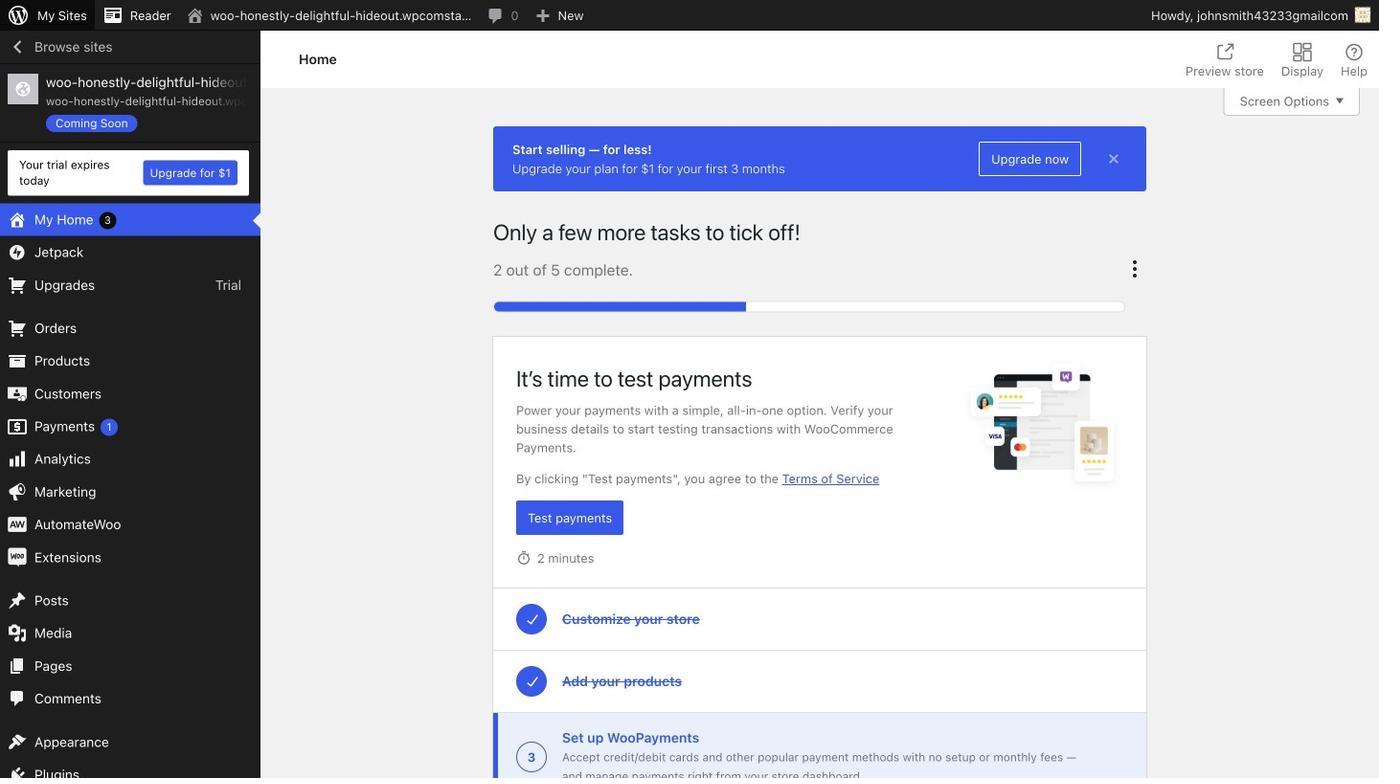 Task type: describe. For each thing, give the bounding box(es) containing it.
main menu navigation
[[0, 31, 261, 779]]

toolbar navigation
[[0, 0, 1380, 34]]

task list options image
[[1124, 258, 1147, 281]]

dismiss this banner. image
[[1105, 149, 1124, 169]]

display options image
[[1291, 41, 1314, 64]]



Task type: locate. For each thing, give the bounding box(es) containing it.
timer image
[[516, 551, 532, 566]]

tab list
[[1174, 31, 1380, 88]]



